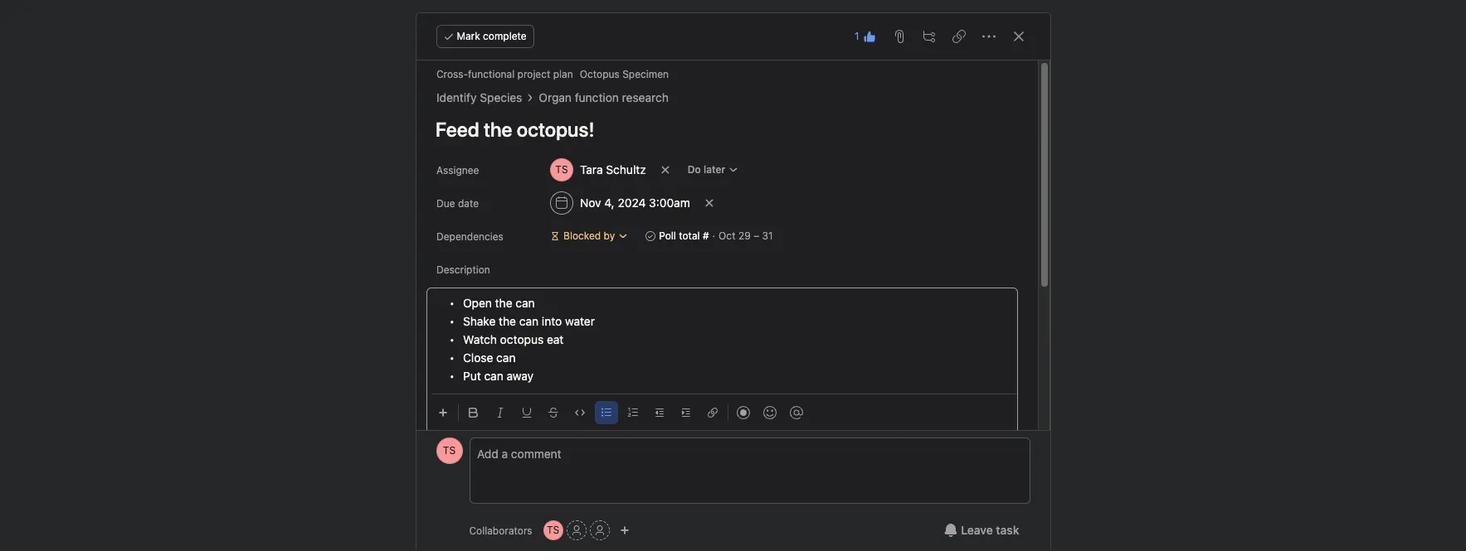 Task type: describe. For each thing, give the bounding box(es) containing it.
open
[[463, 296, 492, 310]]

toolbar inside feed the octopus! dialog
[[431, 394, 1018, 432]]

watch
[[463, 333, 497, 347]]

0 vertical spatial the
[[495, 296, 512, 310]]

assignee
[[436, 164, 479, 177]]

increase list indent image
[[681, 408, 691, 418]]

functional
[[468, 68, 514, 80]]

cross-functional project plan octopus specimen
[[436, 68, 668, 80]]

collaborators
[[469, 525, 532, 537]]

away
[[506, 369, 533, 383]]

attachments: add a file to this task, feed the octopus! image
[[892, 30, 906, 43]]

tara schultz button
[[542, 155, 653, 185]]

octopus
[[500, 333, 543, 347]]

organ function research link
[[538, 89, 668, 107]]

identify species link
[[436, 89, 522, 107]]

nov 4, 2024 3:00am button
[[542, 188, 697, 218]]

later
[[703, 163, 725, 176]]

3:00am
[[649, 196, 690, 210]]

project
[[517, 68, 550, 80]]

1
[[855, 30, 859, 42]]

cross-
[[436, 68, 468, 80]]

more actions for this task image
[[982, 30, 995, 43]]

blocked
[[563, 230, 601, 242]]

bold image
[[468, 408, 478, 418]]

do later button
[[680, 158, 746, 182]]

description
[[436, 264, 490, 276]]

code image
[[575, 408, 585, 418]]

shake
[[463, 314, 495, 329]]

ts for the bottommost ts button
[[547, 524, 560, 537]]

blocked by button
[[542, 225, 635, 248]]

nov
[[580, 196, 601, 210]]

do later
[[687, 163, 725, 176]]

italics image
[[495, 408, 505, 418]]

octopus specimen link
[[579, 68, 668, 80]]

octopus
[[579, 68, 619, 80]]

remove assignee image
[[660, 165, 670, 175]]

plan
[[553, 68, 573, 80]]

4,
[[604, 196, 614, 210]]

#
[[702, 230, 709, 242]]

insert an object image
[[438, 408, 448, 418]]

tara schultz
[[580, 163, 646, 177]]

feed the octopus! dialog
[[416, 13, 1050, 552]]

leave task
[[961, 524, 1019, 538]]

1 button
[[850, 25, 881, 48]]

due date
[[436, 197, 478, 210]]

0 vertical spatial ts button
[[436, 438, 463, 465]]

due
[[436, 197, 455, 210]]

31
[[762, 230, 773, 242]]

at mention image
[[790, 407, 803, 420]]

emoji image
[[763, 407, 776, 420]]

organ function research
[[538, 90, 668, 105]]

clear due date image
[[704, 198, 714, 208]]

link image
[[707, 408, 717, 418]]

date
[[458, 197, 478, 210]]

leave
[[961, 524, 993, 538]]



Task type: vqa. For each thing, say whether or not it's contained in the screenshot.
Inbox
no



Task type: locate. For each thing, give the bounding box(es) containing it.
mark
[[457, 30, 480, 42]]

add or remove collaborators image
[[620, 526, 630, 536]]

decrease list indent image
[[654, 408, 664, 418]]

specimen
[[622, 68, 668, 80]]

into
[[541, 314, 562, 329]]

complete
[[483, 30, 527, 42]]

total
[[679, 230, 700, 242]]

main content
[[418, 61, 1018, 552]]

task
[[996, 524, 1019, 538]]

ts button down insert an object icon
[[436, 438, 463, 465]]

tara
[[580, 163, 603, 177]]

ts right collaborators
[[547, 524, 560, 537]]

0 vertical spatial ts
[[443, 445, 456, 457]]

the up octopus at the bottom of page
[[498, 314, 516, 329]]

identify
[[436, 90, 476, 105]]

ts button
[[436, 438, 463, 465], [543, 521, 563, 541]]

oct 29 – 31
[[718, 230, 773, 242]]

copy task link image
[[952, 30, 965, 43]]

ts for top ts button
[[443, 445, 456, 457]]

strikethrough image
[[548, 408, 558, 418]]

organ
[[538, 90, 571, 105]]

can
[[515, 296, 535, 310], [519, 314, 538, 329], [496, 351, 515, 365], [484, 369, 503, 383]]

research
[[622, 90, 668, 105]]

main content inside feed the octopus! dialog
[[418, 61, 1018, 552]]

0 horizontal spatial ts button
[[436, 438, 463, 465]]

identify species
[[436, 90, 522, 105]]

open the can shake the can into water watch octopus eat close can put can away
[[463, 296, 594, 383]]

mark complete button
[[436, 25, 534, 48]]

function
[[574, 90, 619, 105]]

put
[[463, 369, 481, 383]]

toolbar
[[431, 394, 1018, 432]]

cross-functional project plan link
[[436, 68, 573, 80]]

species
[[479, 90, 522, 105]]

record a video image
[[736, 407, 750, 420]]

numbered list image
[[628, 408, 638, 418]]

water
[[565, 314, 594, 329]]

Task Name text field
[[424, 110, 1018, 149]]

add subtask image
[[922, 30, 936, 43]]

nov 4, 2024 3:00am
[[580, 196, 690, 210]]

eat
[[546, 333, 563, 347]]

do
[[687, 163, 701, 176]]

bulleted list image
[[601, 408, 611, 418]]

29
[[738, 230, 750, 242]]

the
[[495, 296, 512, 310], [498, 314, 516, 329]]

1 vertical spatial ts
[[547, 524, 560, 537]]

main content containing identify species
[[418, 61, 1018, 552]]

0 horizontal spatial ts
[[443, 445, 456, 457]]

leave task button
[[934, 516, 1030, 546]]

1 horizontal spatial ts button
[[543, 521, 563, 541]]

–
[[753, 230, 759, 242]]

ts down insert an object icon
[[443, 445, 456, 457]]

ts
[[443, 445, 456, 457], [547, 524, 560, 537]]

1 vertical spatial the
[[498, 314, 516, 329]]

oct
[[718, 230, 735, 242]]

collapse task pane image
[[1012, 30, 1025, 43]]

underline image
[[522, 408, 531, 418]]

the right "open"
[[495, 296, 512, 310]]

1 horizontal spatial ts
[[547, 524, 560, 537]]

mark complete
[[457, 30, 527, 42]]

close
[[463, 351, 493, 365]]

dependencies
[[436, 231, 503, 243]]

1 vertical spatial ts button
[[543, 521, 563, 541]]

2024
[[617, 196, 646, 210]]

blocked by
[[563, 230, 615, 242]]

ts button right collaborators
[[543, 521, 563, 541]]

poll total #
[[659, 230, 709, 242]]

poll
[[659, 230, 676, 242]]

by
[[603, 230, 615, 242]]

schultz
[[606, 163, 646, 177]]



